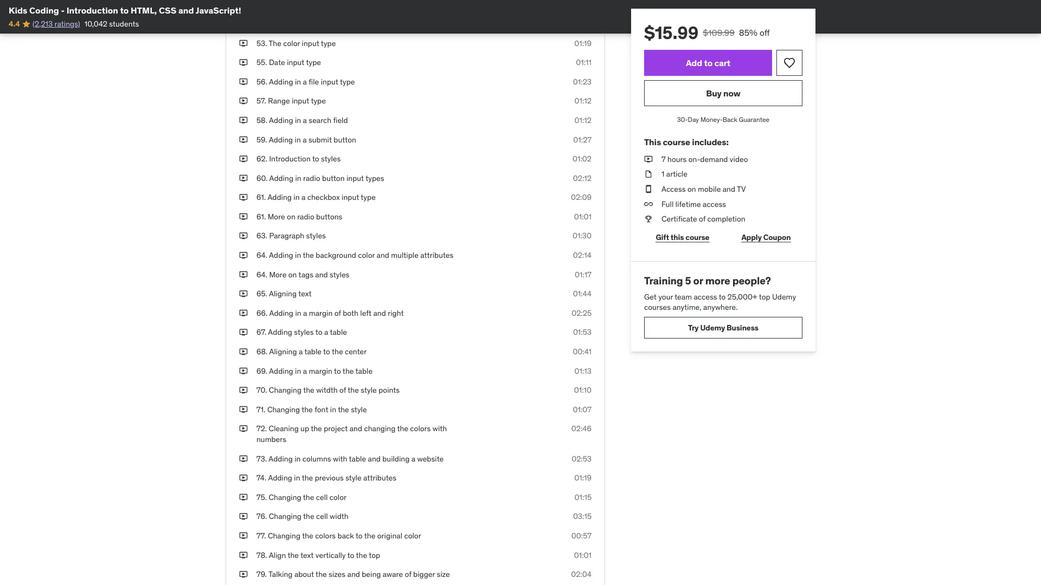 Task type: locate. For each thing, give the bounding box(es) containing it.
the right changing
[[397, 424, 408, 434]]

and
[[178, 5, 194, 16], [723, 184, 735, 194], [377, 250, 389, 260], [315, 270, 328, 279], [373, 308, 386, 318], [350, 424, 362, 434], [368, 454, 381, 464], [347, 570, 360, 580]]

styles up 68. aligning a table to the center
[[294, 328, 314, 337]]

in down 68. aligning a table to the center
[[295, 366, 301, 376]]

style for 71. changing the font in the style
[[351, 405, 367, 415]]

0 vertical spatial 64.
[[256, 250, 267, 260]]

1 vertical spatial access
[[694, 292, 717, 302]]

56. adding in a file input type
[[256, 77, 355, 86]]

udemy right 25,000+ at the right of page
[[772, 292, 796, 302]]

to down submit
[[312, 154, 319, 164]]

columns
[[302, 454, 331, 464]]

63.
[[256, 231, 267, 241]]

and left tv
[[723, 184, 735, 194]]

0 vertical spatial 01:01
[[574, 212, 592, 222]]

1 horizontal spatial top
[[759, 292, 770, 302]]

more up '65. aligning text'
[[269, 270, 287, 279]]

1 vertical spatial text
[[301, 551, 314, 560]]

to inside add to cart button
[[704, 57, 713, 68]]

1 61. from the top
[[256, 193, 266, 202]]

changing up the align
[[268, 531, 300, 541]]

course up hours
[[663, 137, 690, 148]]

61. more on radio buttons
[[256, 212, 342, 222]]

0 vertical spatial introduction
[[67, 5, 118, 16]]

1 vertical spatial style
[[351, 405, 367, 415]]

anytime,
[[673, 303, 701, 312]]

0 vertical spatial margin
[[309, 308, 333, 318]]

course
[[663, 137, 690, 148], [686, 232, 710, 242]]

a for 58.
[[303, 115, 307, 125]]

radio up 61. adding in a checkbox input type
[[303, 173, 320, 183]]

buy now
[[706, 88, 741, 99]]

changing for 77.
[[268, 531, 300, 541]]

off
[[760, 27, 770, 38]]

in down 57. range input type at the top left of page
[[295, 115, 301, 125]]

0 horizontal spatial introduction
[[67, 5, 118, 16]]

on for 01:17
[[288, 270, 297, 279]]

color right the
[[283, 38, 300, 48]]

2 margin from the top
[[309, 366, 332, 376]]

1 vertical spatial 01:01
[[574, 551, 592, 560]]

a up 67. adding styles to a table
[[303, 308, 307, 318]]

1 horizontal spatial attributes
[[420, 250, 454, 260]]

1 vertical spatial radio
[[297, 212, 314, 222]]

2 61. from the top
[[256, 212, 266, 222]]

57. range input type
[[256, 96, 326, 106]]

try
[[688, 323, 699, 333]]

style for 70. changing the witdth of the style points
[[361, 386, 377, 395]]

2 64. from the top
[[256, 270, 267, 279]]

$15.99
[[644, 22, 699, 43]]

61. for 61. adding in a checkbox input type
[[256, 193, 266, 202]]

0 vertical spatial aligning
[[269, 289, 297, 299]]

4.4
[[9, 19, 20, 29]]

more
[[705, 274, 730, 287]]

cell for width
[[316, 512, 328, 522]]

xsmall image left "58."
[[239, 115, 248, 126]]

xsmall image left 75.
[[239, 492, 248, 503]]

03:15
[[573, 512, 592, 522]]

to up 70. changing the witdth of the style points
[[334, 366, 341, 376]]

in down 62. introduction to styles
[[295, 173, 301, 183]]

text up about
[[301, 551, 314, 560]]

in up 67. adding styles to a table
[[295, 308, 301, 318]]

xsmall image
[[239, 38, 248, 48], [239, 76, 248, 87], [239, 96, 248, 106], [239, 115, 248, 126], [239, 134, 248, 145], [239, 173, 248, 184], [644, 199, 653, 210], [239, 289, 248, 299], [239, 347, 248, 357], [239, 366, 248, 377], [239, 424, 248, 434], [239, 454, 248, 464], [239, 492, 248, 503], [239, 512, 248, 522], [239, 531, 248, 542], [239, 570, 248, 580]]

add to cart button
[[644, 50, 772, 76]]

0 vertical spatial colors
[[410, 424, 431, 434]]

margin for to
[[309, 366, 332, 376]]

table down center
[[355, 366, 373, 376]]

0 vertical spatial radio
[[303, 173, 320, 183]]

of
[[699, 214, 706, 224], [334, 308, 341, 318], [339, 386, 346, 395], [405, 570, 411, 580]]

to up students
[[120, 5, 129, 16]]

xsmall image left "65."
[[239, 289, 248, 299]]

2 aligning from the top
[[269, 347, 297, 357]]

xsmall image left 59.
[[239, 134, 248, 145]]

styles down buttons
[[306, 231, 326, 241]]

in for 60.
[[295, 173, 301, 183]]

adding down paragraph
[[269, 250, 293, 260]]

access
[[662, 184, 686, 194]]

adding for 74.
[[268, 473, 292, 483]]

1 vertical spatial top
[[369, 551, 380, 560]]

xsmall image for 75. changing the cell color
[[239, 492, 248, 503]]

53. the color input type
[[256, 38, 336, 48]]

and right left
[[373, 308, 386, 318]]

a for 61.
[[301, 193, 305, 202]]

xsmall image left "60."
[[239, 173, 248, 184]]

in
[[295, 77, 301, 86], [295, 115, 301, 125], [295, 135, 301, 144], [295, 173, 301, 183], [294, 193, 300, 202], [295, 250, 301, 260], [295, 308, 301, 318], [295, 366, 301, 376], [330, 405, 336, 415], [295, 454, 301, 464], [294, 473, 300, 483]]

access down or
[[694, 292, 717, 302]]

in for 64.
[[295, 250, 301, 260]]

60. adding in radio button input types
[[256, 173, 384, 183]]

0 vertical spatial udemy
[[772, 292, 796, 302]]

xsmall image for 56. adding in a file input type
[[239, 76, 248, 87]]

types
[[366, 173, 384, 183]]

table
[[330, 328, 347, 337], [304, 347, 322, 357], [355, 366, 373, 376], [349, 454, 366, 464]]

0 vertical spatial 01:19
[[574, 38, 592, 48]]

radio for button
[[303, 173, 320, 183]]

01:15
[[575, 493, 592, 502]]

xsmall image for 59. adding in a submit button
[[239, 134, 248, 145]]

changing up cleaning
[[267, 405, 300, 415]]

the up the project at the bottom of page
[[338, 405, 349, 415]]

69.
[[256, 366, 267, 376]]

on-
[[689, 154, 700, 164]]

1 vertical spatial with
[[333, 454, 347, 464]]

the left original
[[364, 531, 375, 541]]

0 vertical spatial 01:12
[[575, 96, 592, 106]]

1 vertical spatial udemy
[[700, 323, 725, 333]]

input up 58. adding in a search field on the top left of the page
[[292, 96, 309, 106]]

1 vertical spatial aligning
[[269, 347, 297, 357]]

xsmall image left 53.
[[239, 38, 248, 48]]

xsmall image for 71. changing the font in the style
[[239, 405, 248, 415]]

buy
[[706, 88, 722, 99]]

this
[[644, 137, 661, 148]]

a left file
[[303, 77, 307, 86]]

1 horizontal spatial colors
[[410, 424, 431, 434]]

wishlist image
[[783, 56, 796, 69]]

1 vertical spatial 61.
[[256, 212, 266, 222]]

to up 79. talking about the sizes and being aware of bigger size
[[347, 551, 354, 560]]

introduction
[[67, 5, 118, 16], [269, 154, 311, 164]]

style up '72. cleaning up the project and changing the colors with numbers'
[[351, 405, 367, 415]]

xsmall image
[[239, 0, 248, 10], [239, 57, 248, 68], [239, 154, 248, 164], [644, 154, 653, 165], [644, 169, 653, 180], [644, 184, 653, 195], [239, 192, 248, 203], [239, 212, 248, 222], [644, 214, 653, 224], [239, 231, 248, 241], [239, 250, 248, 261], [239, 269, 248, 280], [239, 308, 248, 319], [239, 327, 248, 338], [239, 385, 248, 396], [239, 405, 248, 415], [239, 473, 248, 484], [239, 550, 248, 561]]

a for 56.
[[303, 77, 307, 86]]

changing
[[269, 386, 302, 395], [267, 405, 300, 415], [269, 493, 301, 502], [269, 512, 301, 522], [268, 531, 300, 541]]

xsmall image for 69. adding in a margin to the table
[[239, 366, 248, 377]]

64. down 63.
[[256, 250, 267, 260]]

html,
[[131, 5, 157, 16]]

to up 68. aligning a table to the center
[[315, 328, 322, 337]]

57.
[[256, 96, 266, 106]]

styles
[[321, 154, 341, 164], [306, 231, 326, 241], [330, 270, 349, 279], [294, 328, 314, 337]]

changing right 76.
[[269, 512, 301, 522]]

top
[[759, 292, 770, 302], [369, 551, 380, 560]]

margin
[[309, 308, 333, 318], [309, 366, 332, 376]]

your
[[658, 292, 673, 302]]

adding for 69.
[[269, 366, 293, 376]]

1 aligning from the top
[[269, 289, 297, 299]]

xsmall image for 61. adding in a checkbox input type
[[239, 192, 248, 203]]

65. aligning text
[[256, 289, 312, 299]]

55.
[[256, 57, 267, 67]]

button down field at left
[[334, 135, 356, 144]]

attributes down building
[[363, 473, 396, 483]]

a left submit
[[303, 135, 307, 144]]

apply
[[741, 232, 762, 242]]

02:09
[[571, 193, 592, 202]]

of right aware
[[405, 570, 411, 580]]

to up 69. adding in a margin to the table
[[323, 347, 330, 357]]

colors
[[410, 424, 431, 434], [315, 531, 336, 541]]

1 vertical spatial 01:19
[[574, 473, 592, 483]]

0 horizontal spatial attributes
[[363, 473, 396, 483]]

62. introduction to styles
[[256, 154, 341, 164]]

in for 73.
[[295, 454, 301, 464]]

a for 69.
[[303, 366, 307, 376]]

multiple
[[391, 250, 419, 260]]

2 01:19 from the top
[[574, 473, 592, 483]]

changing for 71.
[[267, 405, 300, 415]]

xsmall image left 68.
[[239, 347, 248, 357]]

60.
[[256, 173, 268, 183]]

01:13
[[575, 366, 592, 376]]

xsmall image left the 57.
[[239, 96, 248, 106]]

77.
[[256, 531, 266, 541]]

0 vertical spatial on
[[688, 184, 696, 194]]

cell
[[316, 493, 328, 502], [316, 512, 328, 522]]

on left tags
[[288, 270, 297, 279]]

aligning
[[269, 289, 297, 299], [269, 347, 297, 357]]

0 vertical spatial with
[[433, 424, 447, 434]]

0 horizontal spatial colors
[[315, 531, 336, 541]]

66.
[[256, 308, 268, 318]]

attributes
[[420, 250, 454, 260], [363, 473, 396, 483]]

xsmall image for 68. aligning a table to the center
[[239, 347, 248, 357]]

colors up vertically
[[315, 531, 336, 541]]

02:53
[[572, 454, 592, 464]]

cell for color
[[316, 493, 328, 502]]

0 vertical spatial button
[[334, 135, 356, 144]]

courses
[[644, 303, 671, 312]]

1 vertical spatial 64.
[[256, 270, 267, 279]]

and right sizes
[[347, 570, 360, 580]]

2 01:12 from the top
[[575, 115, 592, 125]]

$109.99
[[703, 27, 735, 38]]

align
[[269, 551, 286, 560]]

0 vertical spatial top
[[759, 292, 770, 302]]

64. for 64. more on tags and styles
[[256, 270, 267, 279]]

adding for 61.
[[268, 193, 292, 202]]

changing for 75.
[[269, 493, 301, 502]]

aligning right "65."
[[269, 289, 297, 299]]

7
[[662, 154, 666, 164]]

1 horizontal spatial with
[[433, 424, 447, 434]]

1 vertical spatial attributes
[[363, 473, 396, 483]]

0 vertical spatial more
[[268, 212, 285, 222]]

xsmall image for 55. date input type
[[239, 57, 248, 68]]

the up 79. talking about the sizes and being aware of bigger size
[[356, 551, 367, 560]]

2 01:01 from the top
[[574, 551, 592, 560]]

68. aligning a table to the center
[[256, 347, 367, 357]]

lifetime
[[676, 199, 701, 209]]

previous
[[315, 473, 344, 483]]

changing for 76.
[[269, 512, 301, 522]]

cell left the width
[[316, 512, 328, 522]]

talking
[[268, 570, 293, 580]]

and inside '72. cleaning up the project and changing the colors with numbers'
[[350, 424, 362, 434]]

1 vertical spatial colors
[[315, 531, 336, 541]]

2 vertical spatial on
[[288, 270, 297, 279]]

xsmall image for 64. adding in the background color and multiple attributes
[[239, 250, 248, 261]]

access inside the training 5 or more people? get your team access to 25,000+ top udemy courses anytime, anywhere.
[[694, 292, 717, 302]]

xsmall image for 67. adding styles to a table
[[239, 327, 248, 338]]

on up 63. paragraph styles
[[287, 212, 295, 222]]

aligning right 68.
[[269, 347, 297, 357]]

style left points
[[361, 386, 377, 395]]

style
[[361, 386, 377, 395], [351, 405, 367, 415], [346, 473, 362, 483]]

color up the width
[[330, 493, 347, 502]]

course down certificate of completion
[[686, 232, 710, 242]]

certificate
[[662, 214, 697, 224]]

74. adding in the previous style attributes
[[256, 473, 396, 483]]

and left building
[[368, 454, 381, 464]]

xsmall image left 76.
[[239, 512, 248, 522]]

1 vertical spatial cell
[[316, 512, 328, 522]]

in for 56.
[[295, 77, 301, 86]]

68.
[[256, 347, 268, 357]]

xsmall image for 60. adding in radio button input types
[[239, 173, 248, 184]]

01:12 up 01:27
[[575, 115, 592, 125]]

attributes right multiple
[[420, 250, 454, 260]]

1 vertical spatial margin
[[309, 366, 332, 376]]

xsmall image left 73.
[[239, 454, 248, 464]]

coupon
[[763, 232, 791, 242]]

size
[[437, 570, 450, 580]]

1 vertical spatial course
[[686, 232, 710, 242]]

hours
[[668, 154, 687, 164]]

01:12
[[575, 96, 592, 106], [575, 115, 592, 125]]

margin up 67. adding styles to a table
[[309, 308, 333, 318]]

access on mobile and tv
[[662, 184, 746, 194]]

-
[[61, 5, 65, 16]]

adding right 67.
[[268, 328, 292, 337]]

72. cleaning up the project and changing the colors with numbers
[[256, 424, 447, 445]]

73.
[[256, 454, 267, 464]]

style down 73. adding in columns with table and building a website
[[346, 473, 362, 483]]

1 64. from the top
[[256, 250, 267, 260]]

30-
[[677, 115, 688, 124]]

with up website
[[433, 424, 447, 434]]

a left search
[[303, 115, 307, 125]]

1 vertical spatial introduction
[[269, 154, 311, 164]]

sizes
[[329, 570, 345, 580]]

adding for 58.
[[269, 115, 293, 125]]

1 01:12 from the top
[[575, 96, 592, 106]]

top inside the training 5 or more people? get your team access to 25,000+ top udemy courses anytime, anywhere.
[[759, 292, 770, 302]]

01:01 up 01:30
[[574, 212, 592, 222]]

0 horizontal spatial udemy
[[700, 323, 725, 333]]

01:19 up 01:15
[[574, 473, 592, 483]]

training
[[644, 274, 683, 287]]

0 vertical spatial cell
[[316, 493, 328, 502]]

on for 01:01
[[287, 212, 295, 222]]

and left multiple
[[377, 250, 389, 260]]

in up '64. more on tags and styles'
[[295, 250, 301, 260]]

1 margin from the top
[[309, 308, 333, 318]]

01:19
[[574, 38, 592, 48], [574, 473, 592, 483]]

the down 75. changing the cell color
[[303, 512, 314, 522]]

adding for 64.
[[269, 250, 293, 260]]

5
[[685, 274, 691, 287]]

and right tags
[[315, 270, 328, 279]]

apply coupon
[[741, 232, 791, 242]]

01:44
[[573, 289, 592, 299]]

1 horizontal spatial udemy
[[772, 292, 796, 302]]

xsmall image for 58. adding in a search field
[[239, 115, 248, 126]]

the
[[269, 38, 281, 48]]

xsmall image for 79. talking about the sizes and being aware of bigger size
[[239, 570, 248, 580]]

people?
[[732, 274, 771, 287]]

of right witdth
[[339, 386, 346, 395]]

0 vertical spatial course
[[663, 137, 690, 148]]

in left file
[[295, 77, 301, 86]]

xsmall image left full
[[644, 199, 653, 210]]

a left website
[[411, 454, 415, 464]]

0 vertical spatial attributes
[[420, 250, 454, 260]]

0 horizontal spatial top
[[369, 551, 380, 560]]

(2,213 ratings)
[[32, 19, 80, 29]]

1 vertical spatial on
[[287, 212, 295, 222]]

xsmall image left 72. on the bottom left of the page
[[239, 424, 248, 434]]

top up the being
[[369, 551, 380, 560]]

64. more on tags and styles
[[256, 270, 349, 279]]

text
[[298, 289, 312, 299], [301, 551, 314, 560]]

adding right 69. at bottom left
[[269, 366, 293, 376]]

radio down 61. adding in a checkbox input type
[[297, 212, 314, 222]]

in for 74.
[[294, 473, 300, 483]]

1 vertical spatial more
[[269, 270, 287, 279]]

xsmall image left 56.
[[239, 76, 248, 87]]

01:19 up 01:11 on the right of page
[[574, 38, 592, 48]]

the up 75. changing the cell color
[[302, 473, 313, 483]]

0 vertical spatial style
[[361, 386, 377, 395]]

0 vertical spatial 61.
[[256, 193, 266, 202]]

2 vertical spatial style
[[346, 473, 362, 483]]

adding right "58."
[[269, 115, 293, 125]]

1 vertical spatial 01:12
[[575, 115, 592, 125]]

xsmall image for 64. more on tags and styles
[[239, 269, 248, 280]]

in for 66.
[[295, 308, 301, 318]]



Task type: vqa. For each thing, say whether or not it's contained in the screenshot.
ALIGNING associated with 68.
yes



Task type: describe. For each thing, give the bounding box(es) containing it.
xsmall image for 70. changing the witdth of the style points
[[239, 385, 248, 396]]

money-
[[701, 115, 723, 124]]

02:25
[[572, 308, 592, 318]]

55. date input type
[[256, 57, 321, 67]]

01:53
[[573, 328, 592, 337]]

styles down background
[[330, 270, 349, 279]]

javascript!
[[196, 5, 241, 16]]

building
[[382, 454, 410, 464]]

up
[[301, 424, 309, 434]]

64. adding in the background color and multiple attributes
[[256, 250, 454, 260]]

a down 67. adding styles to a table
[[299, 347, 303, 357]]

xsmall image for 57. range input type
[[239, 96, 248, 106]]

and right css at left top
[[178, 5, 194, 16]]

a for 59.
[[303, 135, 307, 144]]

in for 58.
[[295, 115, 301, 125]]

xsmall image for 73. adding in columns with table and building a website
[[239, 454, 248, 464]]

the left the font
[[302, 405, 313, 415]]

aligning for 65.
[[269, 289, 297, 299]]

buttons
[[316, 212, 342, 222]]

of left both
[[334, 308, 341, 318]]

both
[[343, 308, 358, 318]]

buy now button
[[644, 80, 803, 106]]

10,042 students
[[84, 19, 139, 29]]

01:30
[[573, 231, 592, 241]]

radio for buttons
[[297, 212, 314, 222]]

1 01:19 from the top
[[574, 38, 592, 48]]

to inside the training 5 or more people? get your team access to 25,000+ top udemy courses anytime, anywhere.
[[719, 292, 726, 302]]

64. for 64. adding in the background color and multiple attributes
[[256, 250, 267, 260]]

xsmall image for 72. cleaning up the project and changing the colors with numbers
[[239, 424, 248, 434]]

the left sizes
[[316, 570, 327, 580]]

date
[[269, 57, 285, 67]]

full
[[662, 199, 674, 209]]

xsmall image for 62. introduction to styles
[[239, 154, 248, 164]]

xsmall image for 63. paragraph styles
[[239, 231, 248, 241]]

85%
[[739, 27, 758, 38]]

00:41
[[573, 347, 592, 357]]

input right the checkbox
[[342, 193, 359, 202]]

02:46
[[571, 424, 592, 434]]

gift this course link
[[644, 227, 721, 248]]

styles up the 60. adding in radio button input types
[[321, 154, 341, 164]]

tags
[[299, 270, 313, 279]]

back
[[723, 115, 737, 124]]

udemy inside the training 5 or more people? get your team access to 25,000+ top udemy courses anytime, anywhere.
[[772, 292, 796, 302]]

65.
[[256, 289, 267, 299]]

type right file
[[340, 77, 355, 86]]

team
[[675, 292, 692, 302]]

width
[[330, 512, 348, 522]]

xsmall image for 76. changing the cell width
[[239, 512, 248, 522]]

67. adding styles to a table
[[256, 328, 347, 337]]

xsmall image for 61. more on radio buttons
[[239, 212, 248, 222]]

the up tags
[[303, 250, 314, 260]]

submit
[[309, 135, 332, 144]]

colors inside '72. cleaning up the project and changing the colors with numbers'
[[410, 424, 431, 434]]

1 horizontal spatial introduction
[[269, 154, 311, 164]]

type up 55. date input type
[[321, 38, 336, 48]]

table up 69. adding in a margin to the table
[[304, 347, 322, 357]]

xsmall image for 53. the color input type
[[239, 38, 248, 48]]

72.
[[256, 424, 267, 434]]

01:02
[[573, 154, 592, 164]]

now
[[723, 88, 741, 99]]

changing for 70.
[[269, 386, 302, 395]]

63. paragraph styles
[[256, 231, 326, 241]]

76.
[[256, 512, 267, 522]]

in for 61.
[[294, 193, 300, 202]]

article
[[666, 169, 688, 179]]

about
[[294, 570, 314, 580]]

cart
[[714, 57, 730, 68]]

the left center
[[332, 347, 343, 357]]

56.
[[256, 77, 267, 86]]

aligning for 68.
[[269, 347, 297, 357]]

changing
[[364, 424, 395, 434]]

demand
[[700, 154, 728, 164]]

xsmall image for 77. changing the colors back to the original color
[[239, 531, 248, 542]]

kids
[[9, 5, 27, 16]]

bigger
[[413, 570, 435, 580]]

input right file
[[321, 77, 338, 86]]

adding for 67.
[[268, 328, 292, 337]]

more for 64.
[[269, 270, 287, 279]]

the left witdth
[[303, 386, 314, 395]]

udemy inside try udemy business link
[[700, 323, 725, 333]]

anywhere.
[[703, 303, 738, 312]]

file
[[309, 77, 319, 86]]

the right witdth
[[348, 386, 359, 395]]

the up 76. changing the cell width
[[303, 493, 314, 502]]

xsmall image for 74. adding in the previous style attributes
[[239, 473, 248, 484]]

the down center
[[343, 366, 354, 376]]

1
[[662, 169, 665, 179]]

adding for 66.
[[269, 308, 293, 318]]

more for 61.
[[268, 212, 285, 222]]

type down types
[[361, 193, 376, 202]]

the right the align
[[288, 551, 299, 560]]

being
[[362, 570, 381, 580]]

01:23
[[573, 77, 592, 86]]

kids coding - introduction to html, css and javascript!
[[9, 5, 241, 16]]

xsmall image for 65. aligning text
[[239, 289, 248, 299]]

add
[[686, 57, 702, 68]]

right
[[388, 308, 404, 318]]

0 vertical spatial access
[[703, 199, 726, 209]]

in right the font
[[330, 405, 336, 415]]

website
[[417, 454, 444, 464]]

adding for 56.
[[269, 77, 293, 86]]

02:14
[[573, 250, 592, 260]]

the down 76. changing the cell width
[[302, 531, 313, 541]]

type up file
[[306, 57, 321, 67]]

a down 66. adding in a margin of both left and right
[[324, 328, 328, 337]]

numbers
[[256, 435, 286, 445]]

this course includes:
[[644, 137, 729, 148]]

a for 66.
[[303, 308, 307, 318]]

with inside '72. cleaning up the project and changing the colors with numbers'
[[433, 424, 447, 434]]

field
[[333, 115, 348, 125]]

input right the date
[[287, 57, 304, 67]]

table down 66. adding in a margin of both left and right
[[330, 328, 347, 337]]

xsmall image for 78. align the text vertically to the top
[[239, 550, 248, 561]]

adding for 60.
[[269, 173, 293, 183]]

color right background
[[358, 250, 375, 260]]

paragraph
[[269, 231, 304, 241]]

00:57
[[571, 531, 592, 541]]

coding
[[29, 5, 59, 16]]

center
[[345, 347, 367, 357]]

1 01:01 from the top
[[574, 212, 592, 222]]

01:10
[[574, 386, 592, 395]]

30-day money-back guarantee
[[677, 115, 770, 124]]

1 vertical spatial button
[[322, 173, 345, 183]]

01:12 for 57. range input type
[[575, 96, 592, 106]]

$15.99 $109.99 85% off
[[644, 22, 770, 43]]

get
[[644, 292, 657, 302]]

71.
[[256, 405, 265, 415]]

10,042
[[84, 19, 107, 29]]

69. adding in a margin to the table
[[256, 366, 373, 376]]

students
[[109, 19, 139, 29]]

type up search
[[311, 96, 326, 106]]

training 5 or more people? get your team access to 25,000+ top udemy courses anytime, anywhere.
[[644, 274, 796, 312]]

77. changing the colors back to the original color
[[256, 531, 421, 541]]

73. adding in columns with table and building a website
[[256, 454, 444, 464]]

58. adding in a search field
[[256, 115, 348, 125]]

to right back
[[356, 531, 363, 541]]

in for 69.
[[295, 366, 301, 376]]

62.
[[256, 154, 267, 164]]

table down '72. cleaning up the project and changing the colors with numbers'
[[349, 454, 366, 464]]

input up 55. date input type
[[302, 38, 319, 48]]

61. for 61. more on radio buttons
[[256, 212, 266, 222]]

0 vertical spatial text
[[298, 289, 312, 299]]

tv
[[737, 184, 746, 194]]

of down full lifetime access
[[699, 214, 706, 224]]

color right original
[[404, 531, 421, 541]]

01:12 for 58. adding in a search field
[[575, 115, 592, 125]]

1 article
[[662, 169, 688, 179]]

adding for 59.
[[269, 135, 293, 144]]

75. changing the cell color
[[256, 493, 347, 502]]

input left types
[[346, 173, 364, 183]]

range
[[268, 96, 290, 106]]

the right up
[[311, 424, 322, 434]]

xsmall image for 66. adding in a margin of both left and right
[[239, 308, 248, 319]]

adding for 73.
[[269, 454, 293, 464]]

0 horizontal spatial with
[[333, 454, 347, 464]]

css
[[159, 5, 176, 16]]

in for 59.
[[295, 135, 301, 144]]

margin for of
[[309, 308, 333, 318]]



